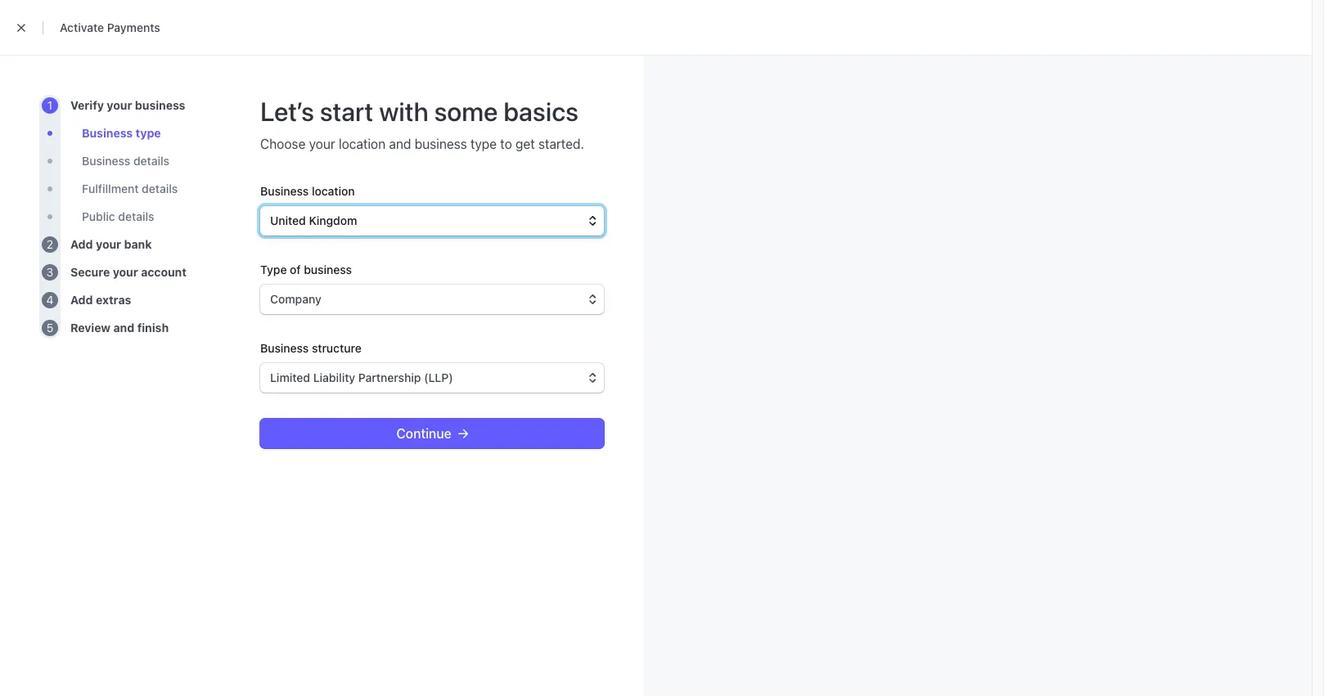 Task type: locate. For each thing, give the bounding box(es) containing it.
business for business structure
[[260, 341, 309, 355]]

business
[[415, 137, 467, 151], [304, 263, 352, 277]]

business type
[[82, 126, 161, 140]]

1 horizontal spatial business
[[415, 137, 467, 151]]

some
[[434, 96, 498, 127]]

basics
[[504, 96, 579, 127]]

business inside business type link
[[82, 126, 133, 140]]

business down let's start with some basics
[[415, 137, 467, 151]]

choose
[[260, 137, 306, 151]]

and
[[389, 137, 411, 151]]

0 vertical spatial business
[[82, 126, 133, 140]]

structure
[[312, 341, 362, 355]]

svg image
[[458, 429, 468, 439]]

business right of
[[304, 263, 352, 277]]

location down your
[[312, 184, 355, 198]]

payments
[[107, 20, 160, 34]]

location down "start"
[[339, 137, 386, 151]]

1 vertical spatial business
[[304, 263, 352, 277]]

get
[[516, 137, 535, 151]]

continue
[[397, 426, 451, 441]]

business
[[82, 126, 133, 140], [260, 184, 309, 198], [260, 341, 309, 355]]

location
[[339, 137, 386, 151], [312, 184, 355, 198]]

type
[[136, 126, 161, 140], [471, 137, 497, 151]]

choose your location and business type to get started.
[[260, 137, 584, 151]]

type inside business type link
[[136, 126, 161, 140]]

of
[[290, 263, 301, 277]]

2 vertical spatial business
[[260, 341, 309, 355]]

5
[[46, 321, 53, 335]]

type of business
[[260, 263, 352, 277]]

3
[[46, 265, 53, 279]]

1 vertical spatial business
[[260, 184, 309, 198]]

activate
[[60, 20, 104, 34]]

0 horizontal spatial type
[[136, 126, 161, 140]]

continue button
[[260, 419, 604, 449]]

0 horizontal spatial business
[[304, 263, 352, 277]]

your
[[309, 137, 335, 151]]



Task type: vqa. For each thing, say whether or not it's contained in the screenshot.
the topmost SUPPORT
no



Task type: describe. For each thing, give the bounding box(es) containing it.
business type link
[[82, 125, 161, 142]]

to
[[500, 137, 512, 151]]

1 horizontal spatial type
[[471, 137, 497, 151]]

4
[[46, 293, 54, 307]]

business structure
[[260, 341, 362, 355]]

1 vertical spatial location
[[312, 184, 355, 198]]

0 vertical spatial business
[[415, 137, 467, 151]]

start
[[320, 96, 374, 127]]

started.
[[538, 137, 584, 151]]

2
[[47, 237, 53, 251]]

activate payments
[[60, 20, 160, 34]]

business for business type
[[82, 126, 133, 140]]

0 vertical spatial location
[[339, 137, 386, 151]]

business for business location
[[260, 184, 309, 198]]

business location
[[260, 184, 355, 198]]

let's start with some basics
[[260, 96, 579, 127]]

1
[[47, 98, 53, 112]]

let's
[[260, 96, 314, 127]]

with
[[379, 96, 429, 127]]

type
[[260, 263, 287, 277]]



